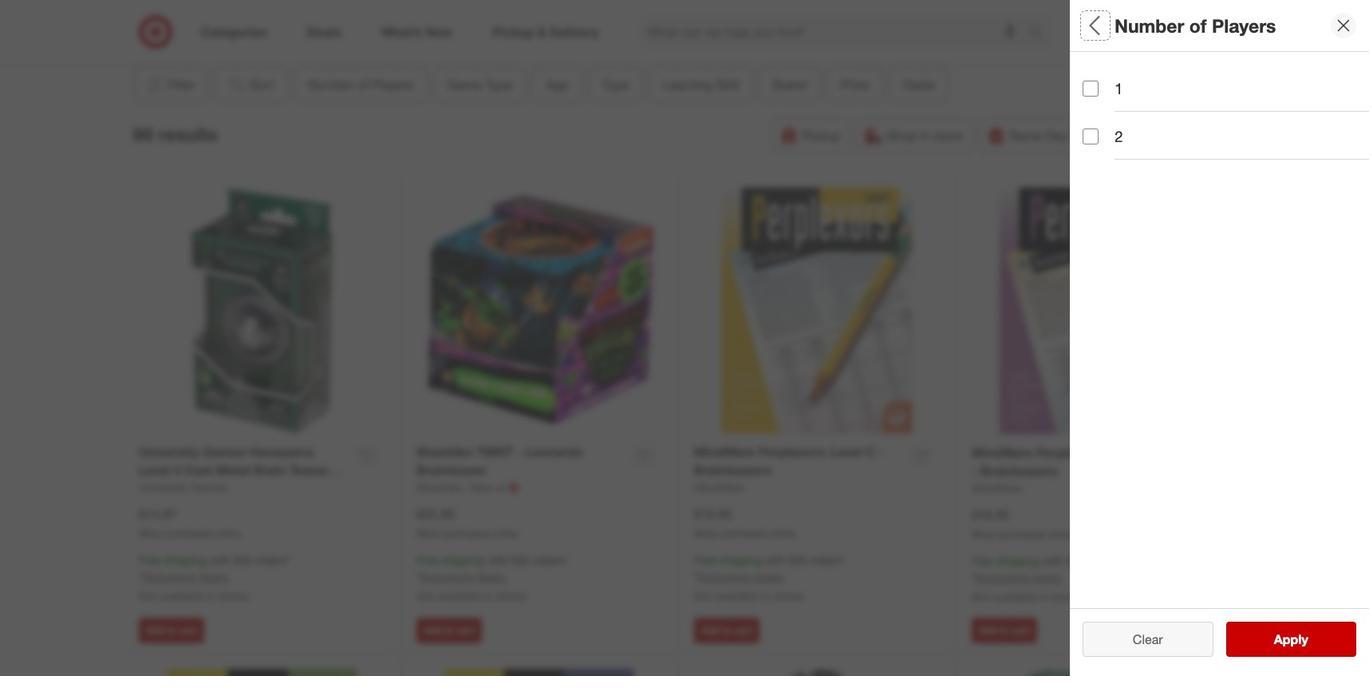 Task type: describe. For each thing, give the bounding box(es) containing it.
not for shashibo tmnt - leonardo brainteaser
[[417, 589, 435, 603]]

* for mindware perplexors: level c - brainteasers
[[694, 570, 698, 584]]

all filters dialog
[[1070, 0, 1370, 676]]

apply
[[1274, 631, 1309, 647]]

* for mindware perplexors: basic level - brainteasers
[[972, 571, 976, 584]]

brainteasers for mindware perplexors: level c - brainteasers
[[694, 462, 772, 478]]

deals button
[[889, 67, 949, 102]]

$25.99 when purchased online
[[417, 506, 518, 539]]

same
[[1009, 128, 1042, 144]]

¬
[[509, 479, 519, 495]]

same day delivery
[[1009, 128, 1117, 144]]

cart for shashibo tmnt - leonardo brainteaser
[[457, 624, 475, 636]]

ufo
[[188, 480, 215, 496]]

shashibo link
[[417, 479, 468, 495]]

university games hanayama level 4 cast metal brain teaser puzzle | ufo
[[139, 444, 329, 496]]

hanayama
[[250, 444, 314, 460]]

c
[[866, 444, 875, 460]]

shop in store
[[887, 128, 963, 144]]

see results
[[1258, 631, 1325, 647]]

orders* for mindware perplexors: basic level - brainteasers
[[1088, 554, 1124, 568]]

search
[[1022, 25, 1060, 41]]

stores for -
[[496, 589, 527, 603]]

shashibo for shashibo new at ¬
[[417, 480, 464, 494]]

apply. for mindware perplexors: level c - brainteasers
[[755, 570, 785, 584]]

filters
[[1110, 14, 1160, 36]]

learning skill button
[[649, 67, 753, 102]]

available for university games hanayama level 4 cast metal brain teaser puzzle | ufo
[[160, 589, 203, 603]]

filter
[[167, 77, 195, 93]]

shashibo tmnt - leonardo brainteaser link
[[417, 443, 625, 479]]

0 vertical spatial game type button
[[434, 67, 526, 102]]

in for university games hanayama level 4 cast metal brain teaser puzzle | ufo
[[206, 589, 215, 603]]

stores for hanayama
[[218, 589, 249, 603]]

free shipping with $35 orders* * exclusions apply. not available in stores for shashibo tmnt - leonardo brainteaser
[[417, 553, 569, 603]]

orders* for mindware perplexors: level c - brainteasers
[[810, 553, 846, 567]]

basic
[[1109, 445, 1142, 461]]

1 horizontal spatial number of players button
[[1083, 52, 1358, 108]]

brain
[[254, 462, 286, 478]]

1 horizontal spatial game type button
[[1083, 108, 1358, 164]]

level inside mindware perplexors: level c - brainteasers
[[831, 444, 862, 460]]

day
[[1046, 128, 1068, 144]]

with for hanayama
[[210, 553, 231, 567]]

shop in store button
[[857, 118, 973, 153]]

exclusions for mindware perplexors: basic level - brainteasers
[[976, 571, 1029, 584]]

free for shashibo tmnt - leonardo brainteaser
[[417, 553, 439, 567]]

to for mindware perplexors: basic level - brainteasers
[[1000, 624, 1009, 636]]

with for basic
[[1043, 554, 1064, 568]]

2 link
[[1186, 14, 1222, 49]]

learning skill
[[663, 77, 739, 93]]

tmnt
[[477, 444, 513, 460]]

delivery
[[1071, 128, 1117, 144]]

add to cart for university games hanayama level 4 cast metal brain teaser puzzle | ufo
[[146, 624, 197, 636]]

mindware inside mindware perplexors: basic level - brainteasers
[[972, 445, 1033, 461]]

metal
[[216, 462, 250, 478]]

games for university games
[[191, 480, 227, 494]]

99
[[133, 123, 153, 145]]

$35 for level
[[789, 553, 807, 567]]

$25.99
[[417, 506, 455, 522]]

free shipping with $35 orders* * exclusions apply. not available in stores for mindware perplexors: basic level - brainteasers
[[972, 554, 1124, 604]]

$14.87
[[139, 506, 177, 522]]

exclusions apply. button for mindware perplexors: level c - brainteasers
[[698, 569, 785, 585]]

2 checkbox
[[1083, 128, 1099, 144]]

same day delivery button
[[980, 118, 1128, 153]]

free shipping with $35 orders* * exclusions apply. not available in stores for university games hanayama level 4 cast metal brain teaser puzzle | ufo
[[139, 553, 291, 603]]

clear all button
[[1083, 622, 1214, 657]]

$16.95 when purchased online for mindware perplexors: level c - brainteasers
[[694, 506, 796, 539]]

of inside number of players dialog
[[1190, 14, 1207, 36]]

clear button
[[1083, 622, 1214, 657]]

see results button
[[1226, 622, 1357, 657]]

players inside all filters dialog
[[1163, 68, 1217, 87]]

0 horizontal spatial of
[[357, 77, 368, 93]]

university games link
[[139, 479, 227, 495]]

$35 for -
[[511, 553, 529, 567]]

university for university games
[[139, 480, 188, 494]]

price
[[840, 77, 870, 93]]

number of players inside all filters dialog
[[1083, 68, 1217, 87]]

$16.95 for mindware perplexors: basic level - brainteasers
[[972, 507, 1010, 523]]

when for mindware perplexors: level c - brainteasers
[[694, 527, 719, 539]]

number of players inside number of players dialog
[[1115, 14, 1277, 36]]

players inside dialog
[[1212, 14, 1277, 36]]

99 results
[[133, 123, 218, 145]]

university games
[[139, 480, 227, 494]]

pickup
[[802, 128, 841, 144]]

- for mindware perplexors: level c - brainteasers
[[879, 444, 884, 460]]

cart for mindware perplexors: level c - brainteasers
[[734, 624, 753, 636]]

add to cart for mindware perplexors: level c - brainteasers
[[702, 624, 753, 636]]

with for -
[[488, 553, 508, 567]]

1 horizontal spatial type
[[602, 77, 629, 93]]

exclusions for university games hanayama level 4 cast metal brain teaser puzzle | ufo
[[143, 570, 196, 584]]

add for university games hanayama level 4 cast metal brain teaser puzzle | ufo
[[146, 624, 164, 636]]

add to cart button for shashibo tmnt - leonardo brainteaser
[[417, 617, 482, 643]]

pickup button
[[772, 118, 851, 153]]

1 checkbox
[[1083, 80, 1099, 96]]

brand button
[[759, 67, 820, 102]]

not for university games hanayama level 4 cast metal brain teaser puzzle | ufo
[[139, 589, 157, 603]]

not for mindware perplexors: level c - brainteasers
[[694, 589, 712, 603]]

shashibo tmnt - leonardo brainteaser
[[417, 444, 583, 478]]

mindware inside mindware perplexors: level c - brainteasers
[[694, 444, 755, 460]]

add to cart button for mindware perplexors: level c - brainteasers
[[694, 617, 760, 643]]

mindware perplexors: basic level - brainteasers
[[972, 445, 1177, 479]]

to for mindware perplexors: level c - brainteasers
[[722, 624, 732, 636]]

at
[[496, 480, 506, 494]]

when for shashibo tmnt - leonardo brainteaser
[[417, 527, 442, 539]]

$35 for hanayama
[[234, 553, 252, 567]]

mindware perplexors: basic level - brainteasers link
[[972, 444, 1181, 480]]

all
[[1159, 631, 1171, 647]]

add to cart for mindware perplexors: basic level - brainteasers
[[979, 624, 1031, 636]]

add for shashibo tmnt - leonardo brainteaser
[[424, 624, 442, 636]]

free shipping with $35 orders* * exclusions apply. not available in stores for mindware perplexors: level c - brainteasers
[[694, 553, 846, 603]]

deals
[[903, 77, 935, 93]]

in for shashibo tmnt - leonardo brainteaser
[[484, 589, 493, 603]]

in for mindware perplexors: basic level - brainteasers
[[1040, 590, 1048, 604]]

of inside all filters dialog
[[1145, 68, 1159, 87]]

shop
[[887, 128, 917, 144]]

exclusions apply. button for university games hanayama level 4 cast metal brain teaser puzzle | ufo
[[143, 569, 229, 585]]

teaser
[[289, 462, 329, 478]]

in inside button
[[921, 128, 931, 144]]

apply button
[[1226, 622, 1357, 657]]

* for university games hanayama level 4 cast metal brain teaser puzzle | ufo
[[139, 570, 143, 584]]

0 horizontal spatial type
[[485, 77, 512, 93]]

all
[[1083, 14, 1105, 36]]

shashibo for shashibo tmnt - leonardo brainteaser
[[417, 444, 473, 460]]

- inside shashibo tmnt - leonardo brainteaser
[[517, 444, 522, 460]]

add to cart button for university games hanayama level 4 cast metal brain teaser puzzle | ufo
[[139, 617, 205, 643]]

learning
[[663, 77, 712, 93]]

add to cart button for mindware perplexors: basic level - brainteasers
[[972, 617, 1038, 643]]

orders* for university games hanayama level 4 cast metal brain teaser puzzle | ufo
[[255, 553, 291, 567]]

leonardo
[[526, 444, 583, 460]]



Task type: locate. For each thing, give the bounding box(es) containing it.
2
[[1211, 17, 1215, 26], [1115, 127, 1123, 145]]

2 horizontal spatial -
[[972, 463, 977, 479]]

of
[[1190, 14, 1207, 36], [1145, 68, 1159, 87], [357, 77, 368, 93]]

1 vertical spatial results
[[1284, 631, 1325, 647]]

stores for basic
[[1051, 590, 1082, 604]]

add to cart for shashibo tmnt - leonardo brainteaser
[[424, 624, 475, 636]]

1 horizontal spatial level
[[831, 444, 862, 460]]

with for level
[[765, 553, 786, 567]]

shashibo down brainteaser
[[417, 480, 464, 494]]

perplexors: inside mindware perplexors: level c - brainteasers
[[759, 444, 827, 460]]

not for mindware perplexors: basic level - brainteasers
[[972, 590, 990, 604]]

0 horizontal spatial brainteasers
[[694, 462, 772, 478]]

free for mindware perplexors: basic level - brainteasers
[[972, 554, 994, 568]]

1 shashibo from the top
[[417, 444, 473, 460]]

0 horizontal spatial game type button
[[434, 67, 526, 102]]

4 add from the left
[[979, 624, 998, 636]]

0 vertical spatial university
[[139, 444, 200, 460]]

-
[[517, 444, 522, 460], [879, 444, 884, 460], [972, 463, 977, 479]]

university games hanayama level 3 cast metal brain teaser puzzle - coil image
[[972, 669, 1219, 676], [972, 669, 1219, 676]]

games down cast in the bottom of the page
[[191, 480, 227, 494]]

to
[[167, 624, 176, 636], [445, 624, 454, 636], [722, 624, 732, 636], [1000, 624, 1009, 636]]

perplexors: left basic
[[1037, 445, 1105, 461]]

mindware math perplexors: level c - brainteasers  - 50 puzzles image
[[417, 669, 662, 676], [417, 669, 662, 676]]

in for mindware perplexors: level c - brainteasers
[[762, 589, 771, 603]]

see
[[1258, 631, 1281, 647]]

4
[[174, 462, 181, 478]]

results for see results
[[1284, 631, 1325, 647]]

results right 99
[[158, 123, 218, 145]]

stores
[[218, 589, 249, 603], [496, 589, 527, 603], [774, 589, 804, 603], [1051, 590, 1082, 604]]

game type
[[447, 77, 512, 93], [1083, 124, 1164, 143]]

results inside button
[[1284, 631, 1325, 647]]

* for shashibo tmnt - leonardo brainteaser
[[417, 570, 421, 584]]

1 horizontal spatial perplexors:
[[1037, 445, 1105, 461]]

3 add to cart button from the left
[[694, 617, 760, 643]]

1 cart from the left
[[179, 624, 197, 636]]

level for mindware perplexors: basic level - brainteasers
[[1146, 445, 1177, 461]]

1 horizontal spatial $16.95
[[972, 507, 1010, 523]]

apply. for university games hanayama level 4 cast metal brain teaser puzzle | ufo
[[199, 570, 229, 584]]

brainteasers
[[694, 462, 772, 478], [981, 463, 1058, 479]]

online for level
[[770, 527, 796, 539]]

4 add to cart button from the left
[[972, 617, 1038, 643]]

0 horizontal spatial 2
[[1115, 127, 1123, 145]]

clear inside number of players dialog
[[1133, 631, 1163, 647]]

games inside university games hanayama level 4 cast metal brain teaser puzzle | ufo
[[203, 444, 246, 460]]

game type down '1'
[[1083, 124, 1164, 143]]

2 add to cart button from the left
[[417, 617, 482, 643]]

mindware perplexors: level c - brainteasers
[[694, 444, 884, 478]]

mindware perplexors: basic level - brainteasers image
[[972, 188, 1219, 435], [972, 188, 1219, 435]]

brand
[[773, 77, 807, 93]]

cast
[[185, 462, 213, 478]]

What can we help you find? suggestions appear below search field
[[638, 14, 1033, 49]]

puzzle
[[139, 480, 179, 496]]

perplexors: for basic
[[1037, 445, 1105, 461]]

2 shashibo from the top
[[417, 480, 464, 494]]

stores for level
[[774, 589, 804, 603]]

online inside $14.87 when purchased online
[[215, 527, 240, 539]]

university games hanayama level 4 cast metal brain teaser puzzle | ufo link
[[139, 443, 347, 496]]

1 horizontal spatial of
[[1145, 68, 1159, 87]]

0 vertical spatial 2
[[1211, 17, 1215, 26]]

4 to from the left
[[1000, 624, 1009, 636]]

university
[[139, 444, 200, 460], [139, 480, 188, 494]]

games for university games hanayama level 4 cast metal brain teaser puzzle | ufo
[[203, 444, 246, 460]]

1 vertical spatial university
[[139, 480, 188, 494]]

available for mindware perplexors: basic level - brainteasers
[[993, 590, 1037, 604]]

when for mindware perplexors: basic level - brainteasers
[[972, 528, 997, 540]]

shashibo tmnt - leonardo brainteaser image
[[417, 188, 662, 434], [417, 188, 662, 434]]

purchased for university games hanayama level 4 cast metal brain teaser puzzle | ufo
[[166, 527, 212, 539]]

clear inside all filters dialog
[[1125, 631, 1155, 647]]

2 right 2 checkbox
[[1115, 127, 1123, 145]]

1 add from the left
[[146, 624, 164, 636]]

1 vertical spatial shashibo
[[417, 480, 464, 494]]

shashibo
[[417, 444, 473, 460], [417, 480, 464, 494]]

level for university games hanayama level 4 cast metal brain teaser puzzle | ufo
[[139, 462, 170, 478]]

purchased inside $14.87 when purchased online
[[166, 527, 212, 539]]

number right sort
[[308, 77, 354, 93]]

$35 for basic
[[1067, 554, 1085, 568]]

1 vertical spatial game type
[[1083, 124, 1164, 143]]

cart for mindware perplexors: basic level - brainteasers
[[1012, 624, 1031, 636]]

1
[[1115, 79, 1123, 97]]

3 to from the left
[[722, 624, 732, 636]]

type
[[485, 77, 512, 93], [602, 77, 629, 93], [1130, 124, 1164, 143]]

game type button
[[434, 67, 526, 102], [1083, 108, 1358, 164]]

results right see
[[1284, 631, 1325, 647]]

game type left age button
[[447, 77, 512, 93]]

number
[[1115, 14, 1185, 36], [1083, 68, 1141, 87], [308, 77, 354, 93]]

add for mindware perplexors: basic level - brainteasers
[[979, 624, 998, 636]]

- for mindware perplexors: basic level - brainteasers
[[972, 463, 977, 479]]

all filters
[[1083, 14, 1160, 36]]

add for mindware perplexors: level c - brainteasers
[[702, 624, 720, 636]]

purchased for shashibo tmnt - leonardo brainteaser
[[444, 527, 490, 539]]

sort button
[[214, 67, 288, 102]]

3 add to cart from the left
[[702, 624, 753, 636]]

advertisement region
[[200, 0, 1158, 37]]

number inside dialog
[[1115, 14, 1185, 36]]

level right basic
[[1146, 445, 1177, 461]]

1 vertical spatial game type button
[[1083, 108, 1358, 164]]

1 horizontal spatial mindware link
[[972, 480, 1023, 496]]

exclusions
[[143, 570, 196, 584], [421, 570, 474, 584], [698, 570, 752, 584], [976, 571, 1029, 584]]

when for university games hanayama level 4 cast metal brain teaser puzzle | ufo
[[139, 527, 164, 539]]

2 cart from the left
[[457, 624, 475, 636]]

*
[[139, 570, 143, 584], [417, 570, 421, 584], [694, 570, 698, 584], [972, 571, 976, 584]]

1 horizontal spatial $16.95 when purchased online
[[972, 507, 1074, 540]]

brainteasers for mindware perplexors: basic level - brainteasers
[[981, 463, 1058, 479]]

0 horizontal spatial $16.95 when purchased online
[[694, 506, 796, 539]]

apply. for mindware perplexors: basic level - brainteasers
[[1033, 571, 1063, 584]]

clear for clear all
[[1125, 631, 1155, 647]]

store
[[934, 128, 963, 144]]

free for university games hanayama level 4 cast metal brain teaser puzzle | ufo
[[139, 553, 161, 567]]

4 cart from the left
[[1012, 624, 1031, 636]]

1 vertical spatial game
[[1083, 124, 1126, 143]]

1 university from the top
[[139, 444, 200, 460]]

add to cart button
[[139, 617, 205, 643], [417, 617, 482, 643], [694, 617, 760, 643], [972, 617, 1038, 643]]

price button
[[827, 67, 883, 102]]

age button
[[532, 67, 582, 102]]

0 vertical spatial game type
[[447, 77, 512, 93]]

1 clear from the left
[[1125, 631, 1155, 647]]

sponsored
[[1110, 38, 1158, 50]]

2 horizontal spatial of
[[1190, 14, 1207, 36]]

purchased for mindware perplexors: level c - brainteasers
[[722, 527, 767, 539]]

1 horizontal spatial game type
[[1083, 124, 1164, 143]]

4 add to cart from the left
[[979, 624, 1031, 636]]

shashibo inside shashibo new at ¬
[[417, 480, 464, 494]]

exclusions apply. button
[[143, 569, 229, 585], [421, 569, 507, 585], [698, 569, 785, 585], [976, 570, 1063, 586]]

players
[[1212, 14, 1277, 36], [1163, 68, 1217, 87], [372, 77, 414, 93]]

number of players button
[[1083, 52, 1358, 108], [294, 67, 427, 102]]

add
[[146, 624, 164, 636], [424, 624, 442, 636], [702, 624, 720, 636], [979, 624, 998, 636]]

|
[[182, 480, 185, 496]]

level inside mindware perplexors: basic level - brainteasers
[[1146, 445, 1177, 461]]

search button
[[1022, 14, 1060, 53]]

number of players dialog
[[1070, 0, 1370, 676]]

add to cart
[[146, 624, 197, 636], [424, 624, 475, 636], [702, 624, 753, 636], [979, 624, 1031, 636]]

cart for university games hanayama level 4 cast metal brain teaser puzzle | ufo
[[179, 624, 197, 636]]

2 add from the left
[[424, 624, 442, 636]]

online for hanayama
[[215, 527, 240, 539]]

type inside all filters dialog
[[1130, 124, 1164, 143]]

1 add to cart button from the left
[[139, 617, 205, 643]]

online down mindware perplexors: basic level - brainteasers
[[1048, 528, 1074, 540]]

orders*
[[255, 553, 291, 567], [532, 553, 569, 567], [810, 553, 846, 567], [1088, 554, 1124, 568]]

0 vertical spatial results
[[158, 123, 218, 145]]

mindware
[[694, 444, 755, 460], [972, 445, 1033, 461], [694, 480, 745, 494], [972, 481, 1023, 495]]

$16.95 for mindware perplexors: level c - brainteasers
[[694, 506, 733, 522]]

shashibo up brainteaser
[[417, 444, 473, 460]]

$35
[[234, 553, 252, 567], [511, 553, 529, 567], [789, 553, 807, 567], [1067, 554, 1085, 568]]

purchased inside $25.99 when purchased online
[[444, 527, 490, 539]]

1 horizontal spatial results
[[1284, 631, 1325, 647]]

brainteasers inside mindware perplexors: basic level - brainteasers
[[981, 463, 1058, 479]]

brainteaser
[[417, 462, 487, 478]]

filter button
[[133, 67, 207, 102]]

3 cart from the left
[[734, 624, 753, 636]]

perplexors: inside mindware perplexors: basic level - brainteasers
[[1037, 445, 1105, 461]]

0 horizontal spatial perplexors:
[[759, 444, 827, 460]]

1 horizontal spatial brainteasers
[[981, 463, 1058, 479]]

university inside university games link
[[139, 480, 188, 494]]

game
[[447, 77, 482, 93], [1083, 124, 1126, 143]]

2 inside number of players dialog
[[1115, 127, 1123, 145]]

0 horizontal spatial number of players button
[[294, 67, 427, 102]]

university inside university games hanayama level 4 cast metal brain teaser puzzle | ufo
[[139, 444, 200, 460]]

2 right filters
[[1211, 17, 1215, 26]]

shashibo new at ¬
[[417, 479, 519, 495]]

1 vertical spatial games
[[191, 480, 227, 494]]

online down mindware perplexors: level c - brainteasers
[[770, 527, 796, 539]]

shipping for mindware perplexors: level c - brainteasers
[[720, 553, 762, 567]]

purchased
[[166, 527, 212, 539], [444, 527, 490, 539], [722, 527, 767, 539], [1000, 528, 1045, 540]]

skill
[[716, 77, 739, 93]]

number up sponsored
[[1115, 14, 1185, 36]]

online down at
[[492, 527, 518, 539]]

exclusions apply. button for mindware perplexors: basic level - brainteasers
[[976, 570, 1063, 586]]

in
[[921, 128, 931, 144], [206, 589, 215, 603], [484, 589, 493, 603], [762, 589, 771, 603], [1040, 590, 1048, 604]]

- inside mindware perplexors: level c - brainteasers
[[879, 444, 884, 460]]

free
[[139, 553, 161, 567], [417, 553, 439, 567], [694, 553, 717, 567], [972, 554, 994, 568]]

game inside all filters dialog
[[1083, 124, 1126, 143]]

type left age button
[[485, 77, 512, 93]]

$16.95
[[694, 506, 733, 522], [972, 507, 1010, 523]]

university games smart egg 1-layer level 2 labyrinth puzzle | space capsule image
[[694, 669, 940, 676], [694, 669, 940, 676]]

university games hanayama level 4 cast metal brain teaser puzzle | ufo image
[[139, 188, 385, 434], [139, 188, 385, 434]]

0 horizontal spatial mindware link
[[694, 479, 745, 495]]

2 university from the top
[[139, 480, 188, 494]]

results for 99 results
[[158, 123, 218, 145]]

apply. for shashibo tmnt - leonardo brainteaser
[[477, 570, 507, 584]]

2 horizontal spatial type
[[1130, 124, 1164, 143]]

mindware perplexors: level c - brainteasers link
[[694, 443, 903, 479]]

number inside all filters dialog
[[1083, 68, 1141, 87]]

0 horizontal spatial level
[[139, 462, 170, 478]]

1 horizontal spatial -
[[879, 444, 884, 460]]

exclusions apply. button for shashibo tmnt - leonardo brainteaser
[[421, 569, 507, 585]]

to for university games hanayama level 4 cast metal brain teaser puzzle | ufo
[[167, 624, 176, 636]]

online for basic
[[1048, 528, 1074, 540]]

shipping for university games hanayama level 4 cast metal brain teaser puzzle | ufo
[[164, 553, 207, 567]]

type button
[[588, 67, 643, 102]]

1 vertical spatial 2
[[1115, 127, 1123, 145]]

0 horizontal spatial results
[[158, 123, 218, 145]]

0 vertical spatial game
[[447, 77, 482, 93]]

0 horizontal spatial -
[[517, 444, 522, 460]]

exclusions for mindware perplexors: level c - brainteasers
[[698, 570, 752, 584]]

number down sponsored
[[1083, 68, 1141, 87]]

online down ufo on the bottom left of page
[[215, 527, 240, 539]]

perplexors: for level
[[759, 444, 827, 460]]

3 add from the left
[[702, 624, 720, 636]]

$14.87 when purchased online
[[139, 506, 240, 539]]

available for shashibo tmnt - leonardo brainteaser
[[438, 589, 481, 603]]

when
[[139, 527, 164, 539], [417, 527, 442, 539], [694, 527, 719, 539], [972, 528, 997, 540]]

1 horizontal spatial 2
[[1211, 17, 1215, 26]]

brainteasers inside mindware perplexors: level c - brainteasers
[[694, 462, 772, 478]]

cart
[[179, 624, 197, 636], [457, 624, 475, 636], [734, 624, 753, 636], [1012, 624, 1031, 636]]

results
[[158, 123, 218, 145], [1284, 631, 1325, 647]]

shashibo inside shashibo tmnt - leonardo brainteaser
[[417, 444, 473, 460]]

available
[[160, 589, 203, 603], [438, 589, 481, 603], [715, 589, 759, 603], [993, 590, 1037, 604]]

level up puzzle
[[139, 462, 170, 478]]

level left "c" on the right bottom of the page
[[831, 444, 862, 460]]

level inside university games hanayama level 4 cast metal brain teaser puzzle | ufo
[[139, 462, 170, 478]]

available for mindware perplexors: level c - brainteasers
[[715, 589, 759, 603]]

new
[[471, 480, 493, 494]]

perplexors: left "c" on the right bottom of the page
[[759, 444, 827, 460]]

2 add to cart from the left
[[424, 624, 475, 636]]

1 to from the left
[[167, 624, 176, 636]]

game type inside all filters dialog
[[1083, 124, 1164, 143]]

orders* for shashibo tmnt - leonardo brainteaser
[[532, 553, 569, 567]]

university down 4
[[139, 480, 188, 494]]

1 add to cart from the left
[[146, 624, 197, 636]]

games up metal
[[203, 444, 246, 460]]

free for mindware perplexors: level c - brainteasers
[[694, 553, 717, 567]]

mindware link
[[694, 479, 745, 495], [972, 480, 1023, 496]]

shipping for shashibo tmnt - leonardo brainteaser
[[442, 553, 485, 567]]

sort
[[250, 77, 274, 93]]

to for shashibo tmnt - leonardo brainteaser
[[445, 624, 454, 636]]

clear
[[1125, 631, 1155, 647], [1133, 631, 1163, 647]]

2 horizontal spatial level
[[1146, 445, 1177, 461]]

mindware perplexors: level c - brainteasers image
[[694, 188, 940, 434], [694, 188, 940, 434]]

mindware link for mindware perplexors: level c - brainteasers
[[694, 479, 745, 495]]

type right delivery
[[1130, 124, 1164, 143]]

0 horizontal spatial $16.95
[[694, 506, 733, 522]]

online
[[215, 527, 240, 539], [492, 527, 518, 539], [770, 527, 796, 539], [1048, 528, 1074, 540]]

shipping
[[164, 553, 207, 567], [442, 553, 485, 567], [720, 553, 762, 567], [997, 554, 1040, 568]]

mindware math perplexors: level d - brainteasers  - 50 puzzles image
[[139, 669, 385, 676], [139, 669, 385, 676]]

clear all
[[1125, 631, 1171, 647]]

0 vertical spatial shashibo
[[417, 444, 473, 460]]

0 vertical spatial games
[[203, 444, 246, 460]]

when inside $14.87 when purchased online
[[139, 527, 164, 539]]

university up 4
[[139, 444, 200, 460]]

type right the age
[[602, 77, 629, 93]]

2 clear from the left
[[1133, 631, 1163, 647]]

1 horizontal spatial game
[[1083, 124, 1126, 143]]

purchased for mindware perplexors: basic level - brainteasers
[[1000, 528, 1045, 540]]

when inside $25.99 when purchased online
[[417, 527, 442, 539]]

exclusions for shashibo tmnt - leonardo brainteaser
[[421, 570, 474, 584]]

0 horizontal spatial game type
[[447, 77, 512, 93]]

mindware link for mindware perplexors: basic level - brainteasers
[[972, 480, 1023, 496]]

clear for clear
[[1133, 631, 1163, 647]]

shipping for mindware perplexors: basic level - brainteasers
[[997, 554, 1040, 568]]

age
[[546, 77, 568, 93]]

2 to from the left
[[445, 624, 454, 636]]

online inside $25.99 when purchased online
[[492, 527, 518, 539]]

- inside mindware perplexors: basic level - brainteasers
[[972, 463, 977, 479]]

0 horizontal spatial game
[[447, 77, 482, 93]]

university for university games hanayama level 4 cast metal brain teaser puzzle | ufo
[[139, 444, 200, 460]]



Task type: vqa. For each thing, say whether or not it's contained in the screenshot.


